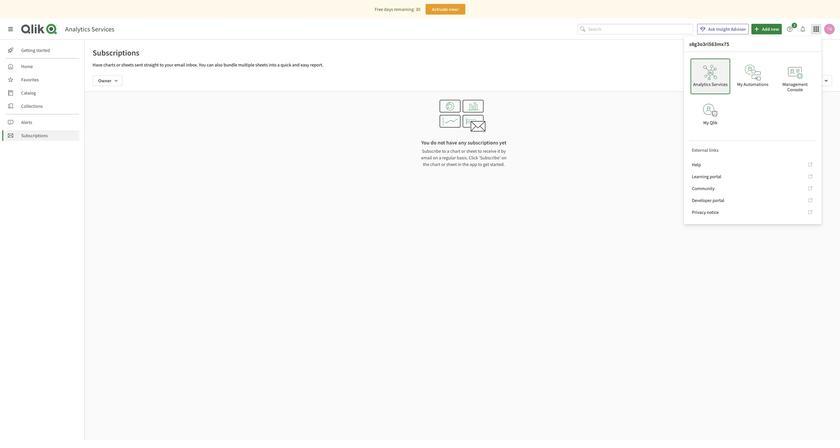 Task type: locate. For each thing, give the bounding box(es) containing it.
1 the from the left
[[423, 162, 430, 167]]

my
[[738, 81, 743, 87], [704, 120, 709, 126]]

1 horizontal spatial on
[[502, 155, 507, 161]]

on down by
[[502, 155, 507, 161]]

sheet down regular
[[447, 162, 457, 167]]

0 horizontal spatial you
[[199, 62, 206, 68]]

ask
[[709, 26, 716, 32]]

you do not have any subscriptions yet subscribe to a chart or sheet to receive it by email on a regular basis. click 'subscribe' on the chart or sheet in the app to get started.
[[422, 139, 507, 167]]

subscriptions down alerts
[[21, 133, 48, 139]]

1 horizontal spatial analytics
[[694, 81, 711, 87]]

it
[[498, 148, 501, 154]]

1 vertical spatial or
[[462, 148, 466, 154]]

1 vertical spatial portal
[[713, 198, 725, 204]]

2 vertical spatial or
[[442, 162, 446, 167]]

have
[[93, 62, 102, 68]]

my left qlik
[[704, 120, 709, 126]]

privacy notice link
[[690, 207, 817, 218]]

a up regular
[[447, 148, 450, 154]]

sheets left sent
[[121, 62, 134, 68]]

subscribe
[[422, 148, 441, 154]]

'subscribe'
[[479, 155, 501, 161]]

by
[[501, 148, 506, 154]]

external
[[692, 147, 709, 153]]

1 horizontal spatial chart
[[451, 148, 461, 154]]

1 vertical spatial chart
[[431, 162, 441, 167]]

1 vertical spatial subscriptions
[[21, 133, 48, 139]]

charts
[[103, 62, 115, 68]]

on down the subscribe
[[433, 155, 438, 161]]

1 vertical spatial you
[[422, 139, 430, 146]]

portal right learning
[[710, 174, 722, 180]]

or right charts
[[116, 62, 120, 68]]

the
[[423, 162, 430, 167], [463, 162, 469, 167]]

1 horizontal spatial sheet
[[467, 148, 477, 154]]

0 horizontal spatial sheets
[[121, 62, 134, 68]]

external links
[[692, 147, 719, 153]]

the right in
[[463, 162, 469, 167]]

chart up regular
[[451, 148, 461, 154]]

analytics services
[[65, 25, 114, 33], [694, 81, 728, 87]]

1 on from the left
[[433, 155, 438, 161]]

portal up notice at the right
[[713, 198, 725, 204]]

2 vertical spatial a
[[439, 155, 442, 161]]

1 vertical spatial analytics services
[[694, 81, 728, 87]]

email right your at the top of the page
[[174, 62, 185, 68]]

0 vertical spatial portal
[[710, 174, 722, 180]]

0 vertical spatial sheet
[[467, 148, 477, 154]]

1 horizontal spatial a
[[439, 155, 442, 161]]

help link
[[690, 160, 817, 170]]

2 horizontal spatial or
[[462, 148, 466, 154]]

getting started link
[[5, 45, 79, 56]]

1 horizontal spatial the
[[463, 162, 469, 167]]

0 horizontal spatial or
[[116, 62, 120, 68]]

now!
[[449, 6, 459, 12]]

email
[[174, 62, 185, 68], [422, 155, 432, 161]]

to up regular
[[442, 148, 446, 154]]

and
[[292, 62, 300, 68]]

0 vertical spatial services
[[92, 25, 114, 33]]

0 vertical spatial analytics
[[65, 25, 90, 33]]

subscriptions
[[468, 139, 499, 146]]

in
[[458, 162, 462, 167]]

Search text field
[[589, 24, 694, 35]]

1 horizontal spatial you
[[422, 139, 430, 146]]

1 horizontal spatial analytics services
[[694, 81, 728, 87]]

or
[[116, 62, 120, 68], [462, 148, 466, 154], [442, 162, 446, 167]]

0 vertical spatial chart
[[451, 148, 461, 154]]

favorites
[[21, 77, 39, 83]]

get
[[483, 162, 489, 167]]

portal for learning portal
[[710, 174, 722, 180]]

0 vertical spatial you
[[199, 62, 206, 68]]

developer
[[692, 198, 712, 204]]

email down the subscribe
[[422, 155, 432, 161]]

links
[[710, 147, 719, 153]]

help
[[692, 162, 701, 168]]

0 horizontal spatial a
[[278, 62, 280, 68]]

subscriptions inside navigation pane "element"
[[21, 133, 48, 139]]

console
[[788, 87, 803, 93]]

to left your at the top of the page
[[160, 62, 164, 68]]

insight
[[717, 26, 731, 32]]

chart
[[451, 148, 461, 154], [431, 162, 441, 167]]

sheet up click
[[467, 148, 477, 154]]

1 horizontal spatial services
[[712, 81, 728, 87]]

subscriptions
[[93, 48, 139, 58], [21, 133, 48, 139]]

1 vertical spatial sheet
[[447, 162, 457, 167]]

to
[[160, 62, 164, 68], [442, 148, 446, 154], [478, 148, 482, 154], [478, 162, 482, 167]]

chart down the subscribe
[[431, 162, 441, 167]]

catalog link
[[5, 88, 79, 98]]

you left do
[[422, 139, 430, 146]]

favorites link
[[5, 74, 79, 85]]

0 horizontal spatial analytics services
[[65, 25, 114, 33]]

1 vertical spatial email
[[422, 155, 432, 161]]

0 horizontal spatial analytics
[[65, 25, 90, 33]]

privacy
[[692, 210, 706, 215]]

sheet
[[467, 148, 477, 154], [447, 162, 457, 167]]

my left automations
[[738, 81, 743, 87]]

a
[[278, 62, 280, 68], [447, 148, 450, 154], [439, 155, 442, 161]]

1 vertical spatial analytics
[[694, 81, 711, 87]]

sheets left the into
[[256, 62, 268, 68]]

basis.
[[457, 155, 468, 161]]

services
[[92, 25, 114, 33], [712, 81, 728, 87]]

0 vertical spatial my
[[738, 81, 743, 87]]

email inside you do not have any subscriptions yet subscribe to a chart or sheet to receive it by email on a regular basis. click 'subscribe' on the chart or sheet in the app to get started.
[[422, 155, 432, 161]]

regular
[[442, 155, 456, 161]]

2 horizontal spatial a
[[447, 148, 450, 154]]

0 horizontal spatial subscriptions
[[21, 133, 48, 139]]

0 horizontal spatial email
[[174, 62, 185, 68]]

a right the into
[[278, 62, 280, 68]]

1 horizontal spatial subscriptions
[[93, 48, 139, 58]]

your
[[165, 62, 174, 68]]

activate now!
[[432, 6, 459, 12]]

1 vertical spatial services
[[712, 81, 728, 87]]

0 vertical spatial subscriptions
[[93, 48, 139, 58]]

1 vertical spatial my
[[704, 120, 709, 126]]

my for my qlik
[[704, 120, 709, 126]]

notice
[[707, 210, 719, 215]]

multiple
[[238, 62, 255, 68]]

2 on from the left
[[502, 155, 507, 161]]

1 horizontal spatial sheets
[[256, 62, 268, 68]]

activate
[[432, 6, 448, 12]]

free
[[375, 6, 383, 12]]

the down the subscribe
[[423, 162, 430, 167]]

you left can
[[199, 62, 206, 68]]

my qlik button
[[691, 97, 731, 133]]

home link
[[5, 61, 79, 72]]

a left regular
[[439, 155, 442, 161]]

1 horizontal spatial email
[[422, 155, 432, 161]]

started
[[36, 47, 50, 53]]

community
[[692, 186, 715, 192]]

portal for developer portal
[[713, 198, 725, 204]]

last sent image
[[800, 75, 833, 86]]

my automations button
[[733, 59, 773, 94]]

subscriptions up charts
[[93, 48, 139, 58]]

2 sheets from the left
[[256, 62, 268, 68]]

0 horizontal spatial the
[[423, 162, 430, 167]]

analytics
[[65, 25, 90, 33], [694, 81, 711, 87]]

0 horizontal spatial on
[[433, 155, 438, 161]]

you
[[199, 62, 206, 68], [422, 139, 430, 146]]

or up basis.
[[462, 148, 466, 154]]

1 horizontal spatial my
[[738, 81, 743, 87]]

or down regular
[[442, 162, 446, 167]]

analytics services button
[[691, 59, 731, 94]]

0 horizontal spatial my
[[704, 120, 709, 126]]

have charts or sheets sent straight to your email inbox. you can also bundle multiple sheets into a quick and easy report.
[[93, 62, 324, 68]]

portal
[[710, 174, 722, 180], [713, 198, 725, 204]]

2 the from the left
[[463, 162, 469, 167]]

on
[[433, 155, 438, 161], [502, 155, 507, 161]]



Task type: vqa. For each thing, say whether or not it's contained in the screenshot.
1
no



Task type: describe. For each thing, give the bounding box(es) containing it.
subscriptions link
[[5, 130, 79, 141]]

you inside you do not have any subscriptions yet subscribe to a chart or sheet to receive it by email on a regular basis. click 'subscribe' on the chart or sheet in the app to get started.
[[422, 139, 430, 146]]

privacy notice
[[692, 210, 719, 215]]

activate now! link
[[426, 4, 466, 15]]

to left get on the right top of page
[[478, 162, 482, 167]]

straight
[[144, 62, 159, 68]]

1 sheets from the left
[[121, 62, 134, 68]]

qlik
[[710, 120, 718, 126]]

alerts
[[21, 119, 32, 125]]

can
[[207, 62, 214, 68]]

to down subscriptions
[[478, 148, 482, 154]]

catalog
[[21, 90, 36, 96]]

app
[[470, 162, 478, 167]]

free days remaining: 30
[[375, 6, 421, 12]]

getting started
[[21, 47, 50, 53]]

days
[[384, 6, 393, 12]]

home
[[21, 64, 33, 70]]

easy
[[301, 62, 309, 68]]

0 vertical spatial email
[[174, 62, 185, 68]]

click
[[469, 155, 479, 161]]

0 horizontal spatial sheet
[[447, 162, 457, 167]]

s8g3o3ri563mx75
[[690, 41, 730, 47]]

ask insight advisor button
[[698, 24, 749, 34]]

analytics services element
[[65, 25, 114, 33]]

analytics inside analytics services button
[[694, 81, 711, 87]]

navigation pane element
[[0, 42, 84, 144]]

management
[[783, 81, 808, 87]]

quick
[[281, 62, 291, 68]]

not
[[438, 139, 446, 146]]

30
[[416, 6, 421, 12]]

developer portal
[[692, 198, 725, 204]]

started.
[[490, 162, 505, 167]]

0 horizontal spatial services
[[92, 25, 114, 33]]

my automations
[[738, 81, 769, 87]]

services inside button
[[712, 81, 728, 87]]

collections link
[[5, 101, 79, 112]]

bundle
[[224, 62, 237, 68]]

1 horizontal spatial or
[[442, 162, 446, 167]]

alerts link
[[5, 117, 79, 128]]

have
[[447, 139, 458, 146]]

collections
[[21, 103, 43, 109]]

receive
[[483, 148, 497, 154]]

management console
[[783, 81, 808, 93]]

developer portal link
[[690, 195, 817, 206]]

learning portal
[[692, 174, 722, 180]]

0 vertical spatial analytics services
[[65, 25, 114, 33]]

inbox.
[[186, 62, 198, 68]]

remaining:
[[394, 6, 415, 12]]

analytics services inside button
[[694, 81, 728, 87]]

report.
[[310, 62, 324, 68]]

any
[[459, 139, 467, 146]]

my for my automations
[[738, 81, 743, 87]]

searchbar element
[[578, 24, 694, 35]]

0 horizontal spatial chart
[[431, 162, 441, 167]]

learning portal link
[[690, 171, 817, 182]]

sent
[[135, 62, 143, 68]]

management console button
[[776, 59, 816, 94]]

do
[[431, 139, 437, 146]]

ask insight advisor
[[709, 26, 746, 32]]

automations
[[744, 81, 769, 87]]

yet
[[500, 139, 507, 146]]

my qlik
[[704, 120, 718, 126]]

advisor
[[731, 26, 746, 32]]

1 vertical spatial a
[[447, 148, 450, 154]]

into
[[269, 62, 277, 68]]

getting
[[21, 47, 35, 53]]

filters region
[[85, 70, 841, 91]]

close sidebar menu image
[[8, 26, 13, 32]]

also
[[215, 62, 223, 68]]

learning
[[692, 174, 709, 180]]

community link
[[690, 183, 817, 194]]

0 vertical spatial or
[[116, 62, 120, 68]]

0 vertical spatial a
[[278, 62, 280, 68]]



